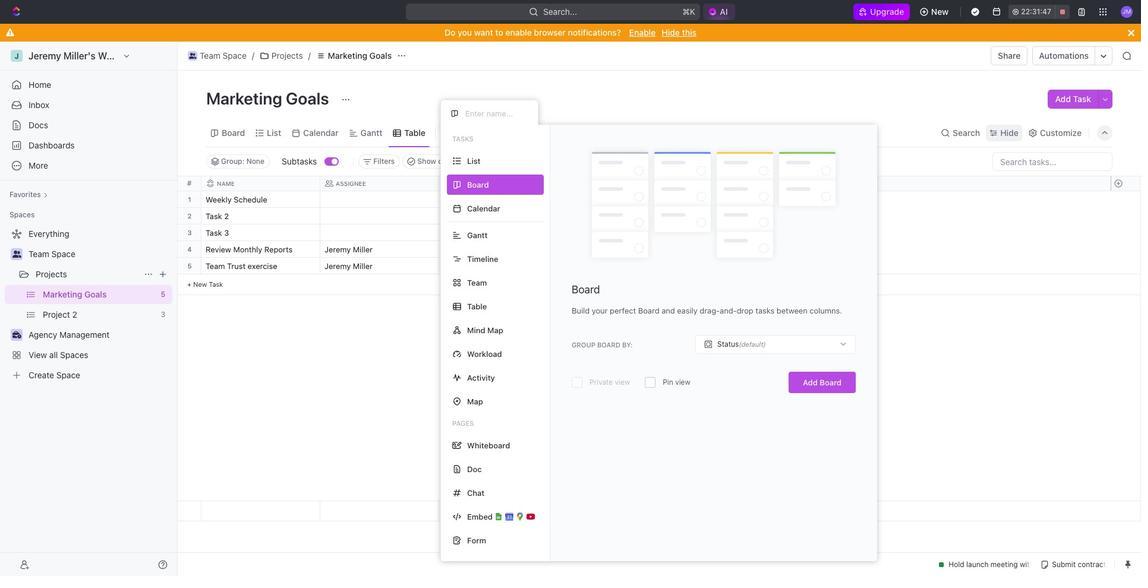 Task type: describe. For each thing, give the bounding box(es) containing it.
hide button
[[986, 125, 1022, 141]]

task for add task
[[1073, 94, 1091, 104]]

row group containing 1 2 3 4 5
[[178, 191, 201, 295]]

status (default)
[[717, 340, 766, 349]]

by:
[[622, 341, 633, 349]]

1 vertical spatial list
[[467, 156, 481, 166]]

search button
[[937, 125, 984, 141]]

new for new
[[931, 7, 949, 17]]

press space to select this row. row containing review monthly reports
[[201, 241, 796, 260]]

2 for ‎task
[[224, 212, 229, 221]]

progress for review monthly reports
[[455, 246, 491, 254]]

do
[[457, 229, 467, 237]]

automations button
[[1033, 47, 1095, 65]]

show closed
[[417, 157, 461, 166]]

press space to select this row. row containing ‎task 2
[[201, 208, 796, 226]]

customize
[[1040, 127, 1082, 138]]

group board by:
[[572, 341, 633, 349]]

mind
[[467, 325, 485, 335]]

set priority image for 3
[[675, 225, 693, 243]]

in for ‎task 2
[[446, 213, 453, 221]]

0 horizontal spatial map
[[467, 397, 483, 406]]

favorites
[[10, 190, 41, 199]]

embed
[[467, 512, 493, 522]]

set priority image for 2
[[675, 209, 693, 226]]

‎task 2
[[206, 212, 229, 221]]

activity
[[467, 373, 495, 382]]

yesterday
[[562, 262, 598, 271]]

set priority element for task 3
[[675, 225, 693, 243]]

task for new task
[[209, 281, 223, 288]]

view button
[[440, 125, 479, 141]]

pin
[[663, 378, 673, 387]]

home
[[29, 80, 51, 90]]

grid containing weekly schedule
[[178, 177, 1141, 522]]

group
[[572, 341, 595, 349]]

in progress cell for review monthly reports
[[439, 241, 558, 257]]

subtasks button
[[277, 152, 325, 171]]

search...
[[543, 7, 577, 17]]

press space to select this row. row containing team trust exercise
[[201, 258, 796, 276]]

gantt link
[[358, 125, 382, 141]]

browser
[[534, 27, 566, 37]]

press space to select this row. row containing task 3
[[201, 225, 796, 243]]

jeremy miller for team trust exercise
[[325, 262, 373, 271]]

yesterday 13:30 cell
[[558, 258, 677, 274]]

want
[[474, 27, 493, 37]]

13:30
[[600, 262, 620, 271]]

0 vertical spatial marketing goals
[[328, 51, 392, 61]]

team space inside the sidebar navigation
[[29, 249, 75, 259]]

upgrade
[[870, 7, 904, 17]]

tasks
[[756, 306, 775, 316]]

timeline
[[467, 254, 498, 264]]

drop
[[737, 306, 754, 316]]

board link
[[219, 125, 245, 141]]

sidebar navigation
[[0, 42, 178, 577]]

1 vertical spatial projects link
[[36, 265, 139, 284]]

add task
[[1055, 94, 1091, 104]]

show
[[417, 157, 436, 166]]

user group image
[[189, 53, 196, 59]]

miller for reports
[[353, 245, 373, 254]]

you
[[458, 27, 472, 37]]

press space to select this row. row containing 4
[[178, 241, 201, 258]]

to inside cell
[[446, 229, 456, 237]]

add board
[[803, 378, 842, 388]]

team inside the sidebar navigation
[[29, 249, 49, 259]]

0 vertical spatial projects link
[[257, 49, 306, 63]]

hide inside dropdown button
[[1000, 127, 1019, 138]]

press space to select this row. row containing 2
[[178, 208, 201, 225]]

0 horizontal spatial team space link
[[29, 245, 170, 264]]

3 inside 1 2 3 4 5
[[187, 229, 192, 237]]

perfect
[[610, 306, 636, 316]]

new for new task
[[193, 281, 207, 288]]

and-
[[720, 306, 737, 316]]

columns.
[[810, 306, 842, 316]]

marketing goals link
[[313, 49, 395, 63]]

jeremy miller cell for review monthly reports
[[320, 241, 439, 257]]

share
[[998, 51, 1021, 61]]

calendar link
[[301, 125, 339, 141]]

upgrade link
[[853, 4, 910, 20]]

jeremy miller cell for team trust exercise
[[320, 258, 439, 274]]

trust
[[227, 262, 246, 271]]

and
[[662, 306, 675, 316]]

row group containing weekly schedule
[[201, 191, 796, 295]]

press space to select this row. row containing 5
[[178, 258, 201, 275]]

private
[[590, 378, 613, 387]]

team trust exercise
[[206, 262, 277, 271]]

22:31:47 button
[[1009, 5, 1070, 19]]

1 vertical spatial marketing
[[206, 89, 282, 108]]

2 / from the left
[[308, 51, 311, 61]]

new task
[[193, 281, 223, 288]]

in for weekly schedule
[[446, 196, 453, 204]]

1 vertical spatial table
[[467, 302, 487, 311]]

in progress for ‎task 2
[[446, 213, 491, 221]]

‎task
[[206, 212, 222, 221]]

0 vertical spatial projects
[[272, 51, 303, 61]]

subtasks
[[282, 156, 317, 166]]

#
[[187, 179, 192, 188]]

0 vertical spatial map
[[487, 325, 503, 335]]

private view
[[590, 378, 630, 387]]

workload
[[467, 349, 502, 359]]

press space to select this row. row containing 3
[[178, 225, 201, 241]]

projects inside the sidebar navigation
[[36, 269, 67, 279]]

4
[[187, 245, 192, 253]]

dashboards link
[[5, 136, 172, 155]]

task inside press space to select this row. row
[[206, 228, 222, 238]]

1 vertical spatial marketing goals
[[206, 89, 333, 108]]

drag-
[[700, 306, 720, 316]]

build your perfect board and easily drag-and-drop tasks between columns.
[[572, 306, 842, 316]]

5
[[188, 262, 192, 270]]

Search tasks... text field
[[993, 153, 1112, 171]]

progress for team trust exercise
[[455, 263, 491, 270]]

status
[[717, 340, 739, 349]]

board
[[597, 341, 620, 349]]

0 vertical spatial marketing
[[328, 51, 367, 61]]

monthly
[[233, 245, 262, 254]]

whiteboard
[[467, 441, 510, 450]]

to do
[[446, 229, 467, 237]]



Task type: vqa. For each thing, say whether or not it's contained in the screenshot.


Task type: locate. For each thing, give the bounding box(es) containing it.
notifications?
[[568, 27, 621, 37]]

task
[[1073, 94, 1091, 104], [206, 228, 222, 238], [209, 281, 223, 288]]

1 horizontal spatial space
[[223, 51, 247, 61]]

press space to select this row. row
[[178, 191, 201, 208], [201, 191, 796, 210], [178, 208, 201, 225], [201, 208, 796, 226], [178, 225, 201, 241], [201, 225, 796, 243], [178, 241, 201, 258], [201, 241, 796, 260], [178, 258, 201, 275], [201, 258, 796, 276], [201, 502, 796, 522]]

2 set priority image from the top
[[675, 225, 693, 243]]

2 jeremy miller cell from the top
[[320, 258, 439, 274]]

task down team trust exercise
[[209, 281, 223, 288]]

1 vertical spatial miller
[[353, 262, 373, 271]]

enable
[[506, 27, 532, 37]]

0 vertical spatial gantt
[[361, 127, 382, 138]]

1 in progress cell from the top
[[439, 191, 558, 207]]

1 jeremy miller cell from the top
[[320, 241, 439, 257]]

gantt inside gantt link
[[361, 127, 382, 138]]

add task button
[[1048, 90, 1098, 109]]

1 vertical spatial jeremy
[[325, 262, 351, 271]]

1 / from the left
[[252, 51, 254, 61]]

jeremy for review monthly reports
[[325, 245, 351, 254]]

1 vertical spatial map
[[467, 397, 483, 406]]

1 horizontal spatial projects link
[[257, 49, 306, 63]]

1
[[188, 196, 191, 203]]

1 horizontal spatial 3
[[224, 228, 229, 238]]

progress for weekly schedule
[[455, 196, 491, 204]]

space inside tree
[[51, 249, 75, 259]]

0 horizontal spatial gantt
[[361, 127, 382, 138]]

marketing goals
[[328, 51, 392, 61], [206, 89, 333, 108]]

doc
[[467, 465, 482, 474]]

view right 'private'
[[615, 378, 630, 387]]

3 in from the top
[[446, 246, 453, 254]]

1 horizontal spatial team space
[[200, 51, 247, 61]]

2 in progress cell from the top
[[439, 208, 558, 224]]

2 for 1
[[188, 212, 192, 220]]

in progress for review monthly reports
[[446, 246, 491, 254]]

2 in progress from the top
[[446, 213, 491, 221]]

in progress cell for team trust exercise
[[439, 258, 558, 274]]

goals
[[370, 51, 392, 61], [286, 89, 329, 108]]

cell
[[320, 191, 439, 207], [558, 191, 677, 207], [320, 208, 439, 224], [558, 208, 677, 224], [320, 225, 439, 241], [558, 225, 677, 241], [558, 502, 677, 521], [677, 502, 796, 521]]

task down ‎task
[[206, 228, 222, 238]]

0 vertical spatial team space
[[200, 51, 247, 61]]

team right user group image
[[200, 51, 220, 61]]

in progress cell for weekly schedule
[[439, 191, 558, 207]]

in progress cell for ‎task 2
[[439, 208, 558, 224]]

task up customize
[[1073, 94, 1091, 104]]

list
[[267, 127, 281, 138], [467, 156, 481, 166]]

0 vertical spatial list
[[267, 127, 281, 138]]

table
[[404, 127, 426, 138], [467, 302, 487, 311]]

home link
[[5, 75, 172, 95]]

docs
[[29, 120, 48, 130]]

form
[[467, 536, 486, 545]]

1 2 3 4 5
[[187, 196, 192, 270]]

space right user group image
[[223, 51, 247, 61]]

1 vertical spatial to
[[446, 229, 456, 237]]

enable
[[629, 27, 656, 37]]

team
[[200, 51, 220, 61], [29, 249, 49, 259], [206, 262, 225, 271], [467, 278, 487, 287]]

1 horizontal spatial view
[[675, 378, 691, 387]]

jeremy miller for review monthly reports
[[325, 245, 373, 254]]

weekly schedule
[[206, 195, 267, 204]]

press space to select this row. row containing 1
[[178, 191, 201, 208]]

0 vertical spatial add
[[1055, 94, 1071, 104]]

3 inside press space to select this row. row
[[224, 228, 229, 238]]

share button
[[991, 46, 1028, 65]]

easily
[[677, 306, 698, 316]]

new right upgrade
[[931, 7, 949, 17]]

view right 'pin'
[[675, 378, 691, 387]]

1 horizontal spatial /
[[308, 51, 311, 61]]

1 vertical spatial projects
[[36, 269, 67, 279]]

0 horizontal spatial projects
[[36, 269, 67, 279]]

/
[[252, 51, 254, 61], [308, 51, 311, 61]]

3
[[224, 228, 229, 238], [187, 229, 192, 237]]

0 vertical spatial team space link
[[185, 49, 250, 63]]

chat
[[467, 488, 485, 498]]

row inside grid
[[201, 177, 796, 191]]

yesterday 13:30
[[562, 262, 620, 271]]

do
[[445, 27, 456, 37]]

to right "want"
[[495, 27, 503, 37]]

1 horizontal spatial goals
[[370, 51, 392, 61]]

search
[[953, 127, 980, 138]]

docs link
[[5, 116, 172, 135]]

1 vertical spatial calendar
[[467, 204, 500, 213]]

0 vertical spatial jeremy
[[325, 245, 351, 254]]

list up subtasks button
[[267, 127, 281, 138]]

mind map
[[467, 325, 503, 335]]

new inside new button
[[931, 7, 949, 17]]

1 horizontal spatial calendar
[[467, 204, 500, 213]]

pages
[[452, 420, 474, 427]]

1 in from the top
[[446, 196, 453, 204]]

spaces
[[10, 210, 35, 219]]

1 vertical spatial gantt
[[467, 230, 488, 240]]

add for add board
[[803, 378, 818, 388]]

hide left this
[[662, 27, 680, 37]]

0 vertical spatial table
[[404, 127, 426, 138]]

0 horizontal spatial 3
[[187, 229, 192, 237]]

3 in progress from the top
[[446, 246, 491, 254]]

1 vertical spatial team space link
[[29, 245, 170, 264]]

2 jeremy miller from the top
[[325, 262, 373, 271]]

add for add task
[[1055, 94, 1071, 104]]

0 horizontal spatial hide
[[662, 27, 680, 37]]

team down timeline
[[467, 278, 487, 287]]

press space to select this row. row containing weekly schedule
[[201, 191, 796, 210]]

2 inside press space to select this row. row
[[224, 212, 229, 221]]

1 horizontal spatial 2
[[224, 212, 229, 221]]

in progress cell
[[439, 191, 558, 207], [439, 208, 558, 224], [439, 241, 558, 257], [439, 258, 558, 274]]

1 horizontal spatial team space link
[[185, 49, 250, 63]]

1 vertical spatial goals
[[286, 89, 329, 108]]

0 horizontal spatial team space
[[29, 249, 75, 259]]

tree inside the sidebar navigation
[[5, 225, 172, 385]]

in progress for team trust exercise
[[446, 263, 491, 270]]

pin view
[[663, 378, 691, 387]]

tree
[[5, 225, 172, 385]]

jeremy for team trust exercise
[[325, 262, 351, 271]]

1 horizontal spatial marketing
[[328, 51, 367, 61]]

2 jeremy from the top
[[325, 262, 351, 271]]

team space link
[[185, 49, 250, 63], [29, 245, 170, 264]]

4 in from the top
[[446, 263, 453, 270]]

to left "do" at the left top of the page
[[446, 229, 456, 237]]

1 horizontal spatial gantt
[[467, 230, 488, 240]]

2 vertical spatial task
[[209, 281, 223, 288]]

1 horizontal spatial new
[[931, 7, 949, 17]]

1 vertical spatial new
[[193, 281, 207, 288]]

2 progress from the top
[[455, 213, 491, 221]]

row
[[201, 177, 796, 191]]

11/8/23
[[562, 245, 588, 254]]

0 horizontal spatial new
[[193, 281, 207, 288]]

team space
[[200, 51, 247, 61], [29, 249, 75, 259]]

1 horizontal spatial map
[[487, 325, 503, 335]]

0 vertical spatial miller
[[353, 245, 373, 254]]

22:31:47
[[1021, 7, 1051, 16]]

in progress
[[446, 196, 491, 204], [446, 213, 491, 221], [446, 246, 491, 254], [446, 263, 491, 270]]

2 set priority element from the top
[[675, 225, 693, 243]]

⌘k
[[683, 7, 696, 17]]

0 horizontal spatial 2
[[188, 212, 192, 220]]

1 horizontal spatial list
[[467, 156, 481, 166]]

progress
[[455, 196, 491, 204], [455, 213, 491, 221], [455, 246, 491, 254], [455, 263, 491, 270]]

Enter name... field
[[464, 108, 528, 119]]

3 up 4
[[187, 229, 192, 237]]

team space right user group icon
[[29, 249, 75, 259]]

projects link
[[257, 49, 306, 63], [36, 265, 139, 284]]

1 vertical spatial jeremy miller
[[325, 262, 373, 271]]

0 horizontal spatial marketing
[[206, 89, 282, 108]]

jeremy miller cell
[[320, 241, 439, 257], [320, 258, 439, 274]]

map
[[487, 325, 503, 335], [467, 397, 483, 406]]

0 vertical spatial goals
[[370, 51, 392, 61]]

gantt left table link
[[361, 127, 382, 138]]

2
[[224, 212, 229, 221], [188, 212, 192, 220]]

reports
[[264, 245, 293, 254]]

map down activity
[[467, 397, 483, 406]]

add
[[1055, 94, 1071, 104], [803, 378, 818, 388]]

1 view from the left
[[615, 378, 630, 387]]

new
[[931, 7, 949, 17], [193, 281, 207, 288]]

list link
[[265, 125, 281, 141]]

1 vertical spatial add
[[803, 378, 818, 388]]

calendar up to do cell
[[467, 204, 500, 213]]

1 progress from the top
[[455, 196, 491, 204]]

2 down 1
[[188, 212, 192, 220]]

row group
[[178, 191, 201, 295], [201, 191, 796, 295], [1111, 191, 1141, 295], [1111, 502, 1141, 521]]

task inside button
[[1073, 94, 1091, 104]]

to do cell
[[439, 225, 558, 241]]

miller for exercise
[[353, 262, 373, 271]]

in for review monthly reports
[[446, 246, 453, 254]]

review monthly reports
[[206, 245, 293, 254]]

1 in progress from the top
[[446, 196, 491, 204]]

1 horizontal spatial projects
[[272, 51, 303, 61]]

jeremy miller
[[325, 245, 373, 254], [325, 262, 373, 271]]

4 in progress from the top
[[446, 263, 491, 270]]

set priority image
[[675, 209, 693, 226], [675, 225, 693, 243]]

view button
[[440, 119, 479, 147]]

1 set priority element from the top
[[675, 209, 693, 226]]

2 view from the left
[[675, 378, 691, 387]]

table up 'mind'
[[467, 302, 487, 311]]

dashboards
[[29, 140, 75, 150]]

0 vertical spatial jeremy miller
[[325, 245, 373, 254]]

11/8/23 cell
[[558, 241, 677, 257]]

new down review
[[193, 281, 207, 288]]

map right 'mind'
[[487, 325, 503, 335]]

grid
[[178, 177, 1141, 522]]

calendar
[[303, 127, 339, 138], [467, 204, 500, 213]]

3 up review
[[224, 228, 229, 238]]

space right user group icon
[[51, 249, 75, 259]]

table up show
[[404, 127, 426, 138]]

favorites button
[[5, 188, 53, 202]]

0 vertical spatial space
[[223, 51, 247, 61]]

closed
[[438, 157, 461, 166]]

gantt up timeline
[[467, 230, 488, 240]]

3 in progress cell from the top
[[439, 241, 558, 257]]

1 miller from the top
[[353, 245, 373, 254]]

2 in from the top
[[446, 213, 453, 221]]

0 horizontal spatial space
[[51, 249, 75, 259]]

3 progress from the top
[[455, 246, 491, 254]]

exercise
[[248, 262, 277, 271]]

between
[[777, 306, 808, 316]]

0 horizontal spatial to
[[446, 229, 456, 237]]

view
[[615, 378, 630, 387], [675, 378, 691, 387]]

in progress for weekly schedule
[[446, 196, 491, 204]]

team down review
[[206, 262, 225, 271]]

view for private view
[[615, 378, 630, 387]]

set priority element for ‎task 2
[[675, 209, 693, 226]]

0 horizontal spatial projects link
[[36, 265, 139, 284]]

2 miller from the top
[[353, 262, 373, 271]]

tree containing team space
[[5, 225, 172, 385]]

review
[[206, 245, 231, 254]]

1 horizontal spatial add
[[1055, 94, 1071, 104]]

2 inside 1 2 3 4 5
[[188, 212, 192, 220]]

1 vertical spatial space
[[51, 249, 75, 259]]

your
[[592, 306, 608, 316]]

1 set priority image from the top
[[675, 209, 693, 226]]

0 horizontal spatial calendar
[[303, 127, 339, 138]]

schedule
[[234, 195, 267, 204]]

tasks
[[452, 135, 474, 143]]

in for team trust exercise
[[446, 263, 453, 270]]

1 jeremy from the top
[[325, 245, 351, 254]]

0 horizontal spatial table
[[404, 127, 426, 138]]

list right "closed"
[[467, 156, 481, 166]]

1 vertical spatial hide
[[1000, 127, 1019, 138]]

2 right ‎task
[[224, 212, 229, 221]]

0 vertical spatial to
[[495, 27, 503, 37]]

0 vertical spatial jeremy miller cell
[[320, 241, 439, 257]]

0 horizontal spatial view
[[615, 378, 630, 387]]

team space right user group image
[[200, 51, 247, 61]]

set priority element
[[675, 209, 693, 226], [675, 225, 693, 243]]

4 progress from the top
[[455, 263, 491, 270]]

0 vertical spatial task
[[1073, 94, 1091, 104]]

automations
[[1039, 51, 1089, 61]]

0 vertical spatial new
[[931, 7, 949, 17]]

task 3
[[206, 228, 229, 238]]

inbox link
[[5, 96, 172, 115]]

0 horizontal spatial /
[[252, 51, 254, 61]]

1 horizontal spatial hide
[[1000, 127, 1019, 138]]

table link
[[402, 125, 426, 141]]

1 vertical spatial task
[[206, 228, 222, 238]]

0 vertical spatial calendar
[[303, 127, 339, 138]]

view for pin view
[[675, 378, 691, 387]]

user group image
[[12, 251, 21, 258]]

hide right search
[[1000, 127, 1019, 138]]

1 horizontal spatial to
[[495, 27, 503, 37]]

jeremy
[[325, 245, 351, 254], [325, 262, 351, 271]]

calendar up subtasks button
[[303, 127, 339, 138]]

do you want to enable browser notifications? enable hide this
[[445, 27, 697, 37]]

progress for ‎task 2
[[455, 213, 491, 221]]

show closed button
[[403, 155, 466, 169]]

team inside press space to select this row. row
[[206, 262, 225, 271]]

0 vertical spatial hide
[[662, 27, 680, 37]]

list inside list link
[[267, 127, 281, 138]]

0 horizontal spatial list
[[267, 127, 281, 138]]

inbox
[[29, 100, 49, 110]]

1 horizontal spatial table
[[467, 302, 487, 311]]

add inside button
[[1055, 94, 1071, 104]]

customize button
[[1025, 125, 1085, 141]]

new button
[[915, 2, 956, 21]]

4 in progress cell from the top
[[439, 258, 558, 274]]

1 jeremy miller from the top
[[325, 245, 373, 254]]

this
[[682, 27, 697, 37]]

0 horizontal spatial add
[[803, 378, 818, 388]]

0 horizontal spatial goals
[[286, 89, 329, 108]]

team right user group icon
[[29, 249, 49, 259]]

view
[[456, 127, 475, 138]]

1 vertical spatial jeremy miller cell
[[320, 258, 439, 274]]

1 vertical spatial team space
[[29, 249, 75, 259]]

weekly
[[206, 195, 232, 204]]



